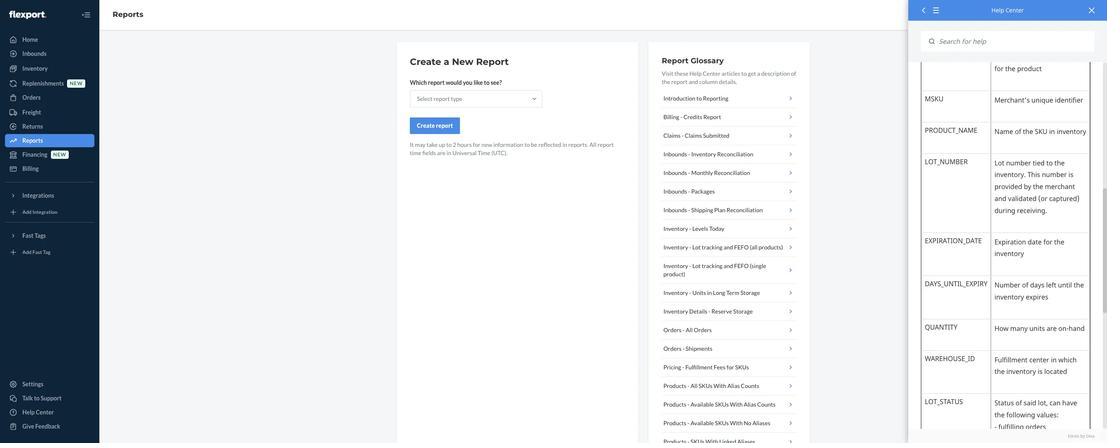 Task type: locate. For each thing, give the bounding box(es) containing it.
0 vertical spatial with
[[714, 383, 727, 390]]

products inside products - all skus with alias counts button
[[664, 383, 687, 390]]

help center up give feedback at the left of page
[[22, 409, 54, 416]]

- down "products - all skus with alias counts"
[[688, 401, 690, 408]]

0 vertical spatial alias
[[728, 383, 740, 390]]

tracking for (single
[[702, 263, 723, 270]]

inbounds down claims - claims submitted
[[664, 151, 687, 158]]

report up these
[[662, 56, 689, 65]]

inbounds inside button
[[664, 169, 687, 176]]

1 horizontal spatial alias
[[744, 401, 756, 408]]

to right "talk"
[[34, 395, 40, 402]]

0 vertical spatial reconciliation
[[717, 151, 754, 158]]

for inside it may take up to 2 hours for new information to be reflected in reports. all report time fields are in universal time (utc).
[[473, 141, 481, 148]]

reconciliation down claims - claims submitted button
[[717, 151, 754, 158]]

- inside button
[[683, 345, 685, 352]]

0 horizontal spatial new
[[53, 152, 66, 158]]

available down products - available skus with alias counts
[[691, 420, 714, 427]]

1 vertical spatial and
[[724, 244, 733, 251]]

and down inventory - lot tracking and fefo (all products) button
[[724, 263, 733, 270]]

inventory inside inventory - lot tracking and fefo (single product)
[[664, 263, 688, 270]]

for right fees
[[727, 364, 734, 371]]

0 vertical spatial reports link
[[113, 10, 143, 19]]

for inside pricing - fulfillment fees for skus 'button'
[[727, 364, 734, 371]]

0 horizontal spatial help
[[22, 409, 35, 416]]

give feedback
[[22, 423, 60, 430]]

1 vertical spatial for
[[727, 364, 734, 371]]

1 horizontal spatial a
[[758, 70, 760, 77]]

report left type
[[434, 95, 450, 102]]

inventory for inventory - levels today
[[664, 225, 688, 232]]

new up "billing" link
[[53, 152, 66, 158]]

1 vertical spatial add
[[22, 250, 32, 256]]

inbounds up inbounds - packages in the right top of the page
[[664, 169, 687, 176]]

integration
[[33, 209, 58, 216]]

1 vertical spatial reconciliation
[[714, 169, 750, 176]]

help inside visit these help center articles to get a description of the report and column details.
[[690, 70, 702, 77]]

report
[[476, 56, 509, 68], [662, 56, 689, 65], [704, 113, 721, 121]]

a right get
[[758, 70, 760, 77]]

billing - credits report
[[664, 113, 721, 121]]

report up see?
[[476, 56, 509, 68]]

1 vertical spatial help center
[[22, 409, 54, 416]]

1 vertical spatial tracking
[[702, 263, 723, 270]]

- down claims - claims submitted
[[688, 151, 690, 158]]

create up which
[[410, 56, 441, 68]]

0 vertical spatial help
[[992, 6, 1005, 14]]

alias up no
[[744, 401, 756, 408]]

all down "fulfillment"
[[691, 383, 698, 390]]

- right pricing on the right bottom of the page
[[683, 364, 685, 371]]

fefo
[[734, 244, 749, 251], [734, 263, 749, 270]]

0 horizontal spatial billing
[[22, 165, 39, 172]]

2 vertical spatial in
[[707, 290, 712, 297]]

inbounds
[[22, 50, 47, 57], [664, 151, 687, 158], [664, 169, 687, 176], [664, 188, 687, 195], [664, 207, 687, 214]]

orders up freight
[[22, 94, 41, 101]]

and inside button
[[724, 244, 733, 251]]

billing - credits report button
[[662, 108, 797, 127]]

0 horizontal spatial alias
[[728, 383, 740, 390]]

report for which report would you like to see?
[[428, 79, 445, 86]]

lot for inventory - lot tracking and fefo (single product)
[[693, 263, 701, 270]]

all up orders - shipments
[[686, 327, 693, 334]]

0 horizontal spatial in
[[447, 150, 451, 157]]

inbounds for inbounds - shipping plan reconciliation
[[664, 207, 687, 214]]

skus for products - available skus with alias counts
[[715, 401, 729, 408]]

plan
[[715, 207, 726, 214]]

2 vertical spatial new
[[53, 152, 66, 158]]

- down products - available skus with alias counts
[[688, 420, 690, 427]]

to left get
[[742, 70, 747, 77]]

1 vertical spatial help
[[690, 70, 702, 77]]

add left the integration
[[22, 209, 32, 216]]

- right the details
[[709, 308, 711, 315]]

0 vertical spatial counts
[[741, 383, 760, 390]]

submitted
[[703, 132, 730, 139]]

billing inside button
[[664, 113, 680, 121]]

fields
[[423, 150, 436, 157]]

orders up orders - shipments
[[664, 327, 682, 334]]

flexport logo image
[[9, 11, 46, 19]]

- for products - available skus with no aliases
[[688, 420, 690, 427]]

and for inventory - lot tracking and fefo (all products)
[[724, 244, 733, 251]]

1 vertical spatial fefo
[[734, 263, 749, 270]]

1 tracking from the top
[[702, 244, 723, 251]]

claims
[[664, 132, 681, 139], [685, 132, 702, 139]]

1 vertical spatial lot
[[693, 263, 701, 270]]

products - all skus with alias counts button
[[662, 377, 797, 396]]

in left long
[[707, 290, 712, 297]]

storage right reserve
[[734, 308, 753, 315]]

in left reports.
[[563, 141, 567, 148]]

1 vertical spatial available
[[691, 420, 714, 427]]

- down "fulfillment"
[[688, 383, 690, 390]]

create
[[410, 56, 441, 68], [417, 122, 435, 129]]

0 vertical spatial products
[[664, 383, 687, 390]]

skus for products - all skus with alias counts
[[699, 383, 713, 390]]

all
[[590, 141, 597, 148], [686, 327, 693, 334], [691, 383, 698, 390]]

support
[[41, 395, 62, 402]]

tracking down today at the bottom right
[[702, 244, 723, 251]]

lot down the inventory - levels today
[[693, 244, 701, 251]]

inbounds - shipping plan reconciliation button
[[662, 201, 797, 220]]

- left shipments
[[683, 345, 685, 352]]

billing down financing
[[22, 165, 39, 172]]

1 vertical spatial create
[[417, 122, 435, 129]]

help
[[992, 6, 1005, 14], [690, 70, 702, 77], [22, 409, 35, 416]]

reconciliation
[[717, 151, 754, 158], [714, 169, 750, 176], [727, 207, 763, 214]]

inventory down the inventory - levels today
[[664, 244, 688, 251]]

1 vertical spatial all
[[686, 327, 693, 334]]

1 products from the top
[[664, 383, 687, 390]]

all inside orders - all orders button
[[686, 327, 693, 334]]

- left levels
[[690, 225, 692, 232]]

- for products - all skus with alias counts
[[688, 383, 690, 390]]

0 horizontal spatial help center
[[22, 409, 54, 416]]

reconciliation down inbounds - packages button
[[727, 207, 763, 214]]

returns
[[22, 123, 43, 130]]

returns link
[[5, 120, 94, 133]]

report up 'select report type'
[[428, 79, 445, 86]]

orders for orders - shipments
[[664, 345, 682, 352]]

- inside 'button'
[[683, 364, 685, 371]]

inventory down product)
[[664, 290, 688, 297]]

reconciliation for inbounds - monthly reconciliation
[[714, 169, 750, 176]]

0 horizontal spatial a
[[444, 56, 450, 68]]

report for billing - credits report
[[704, 113, 721, 121]]

in right are
[[447, 150, 451, 157]]

all for products
[[691, 383, 698, 390]]

- for orders - shipments
[[683, 345, 685, 352]]

products
[[664, 383, 687, 390], [664, 401, 687, 408], [664, 420, 687, 427]]

add integration link
[[5, 206, 94, 219]]

financing
[[22, 151, 47, 158]]

inbounds for inbounds - packages
[[664, 188, 687, 195]]

0 vertical spatial fast
[[22, 232, 33, 239]]

report up up
[[436, 122, 453, 129]]

- left monthly
[[688, 169, 690, 176]]

with down fees
[[714, 383, 727, 390]]

3 products from the top
[[664, 420, 687, 427]]

- left credits
[[681, 113, 683, 121]]

inbounds - monthly reconciliation
[[664, 169, 750, 176]]

0 horizontal spatial reports link
[[5, 134, 94, 147]]

skus down products - available skus with alias counts
[[715, 420, 729, 427]]

1 horizontal spatial center
[[703, 70, 721, 77]]

inventory - lot tracking and fefo (single product) button
[[662, 257, 797, 284]]

reconciliation for inbounds - inventory reconciliation
[[717, 151, 754, 158]]

orders up pricing on the right bottom of the page
[[664, 345, 682, 352]]

skus down orders - shipments button
[[735, 364, 749, 371]]

freight
[[22, 109, 41, 116]]

1 vertical spatial with
[[730, 401, 743, 408]]

counts up aliases on the right bottom
[[758, 401, 776, 408]]

tags
[[35, 232, 46, 239]]

orders - all orders
[[664, 327, 712, 334]]

claims down billing - credits report on the right
[[664, 132, 681, 139]]

2 horizontal spatial center
[[1006, 6, 1024, 14]]

0 vertical spatial lot
[[693, 244, 701, 251]]

0 vertical spatial create
[[410, 56, 441, 68]]

2 tracking from the top
[[702, 263, 723, 270]]

with for products - all skus with alias counts
[[714, 383, 727, 390]]

billing down introduction
[[664, 113, 680, 121]]

0 vertical spatial all
[[590, 141, 597, 148]]

pricing
[[664, 364, 681, 371]]

1 vertical spatial a
[[758, 70, 760, 77]]

- for claims - claims submitted
[[682, 132, 684, 139]]

1 lot from the top
[[693, 244, 701, 251]]

which report would you like to see?
[[410, 79, 502, 86]]

inbounds down home
[[22, 50, 47, 57]]

help up search search box
[[992, 6, 1005, 14]]

tracking inside inventory - lot tracking and fefo (single product)
[[702, 263, 723, 270]]

help center
[[992, 6, 1024, 14], [22, 409, 54, 416]]

inbounds - inventory reconciliation
[[664, 151, 754, 158]]

2 lot from the top
[[693, 263, 701, 270]]

up
[[439, 141, 445, 148]]

1 horizontal spatial help
[[690, 70, 702, 77]]

-
[[681, 113, 683, 121], [682, 132, 684, 139], [688, 151, 690, 158], [688, 169, 690, 176], [688, 188, 690, 195], [688, 207, 690, 214], [690, 225, 692, 232], [690, 244, 692, 251], [690, 263, 692, 270], [690, 290, 692, 297], [709, 308, 711, 315], [683, 327, 685, 334], [683, 345, 685, 352], [683, 364, 685, 371], [688, 383, 690, 390], [688, 401, 690, 408], [688, 420, 690, 427]]

to
[[742, 70, 747, 77], [484, 79, 490, 86], [697, 95, 702, 102], [446, 141, 452, 148], [525, 141, 530, 148], [34, 395, 40, 402]]

2 vertical spatial and
[[724, 263, 733, 270]]

2 available from the top
[[691, 420, 714, 427]]

1 vertical spatial counts
[[758, 401, 776, 408]]

Search search field
[[935, 31, 1095, 52]]

alias
[[728, 383, 740, 390], [744, 401, 756, 408]]

0 vertical spatial new
[[70, 81, 83, 87]]

2 claims from the left
[[685, 132, 702, 139]]

report right reports.
[[598, 141, 614, 148]]

reconciliation down inbounds - inventory reconciliation button
[[714, 169, 750, 176]]

lot
[[693, 244, 701, 251], [693, 263, 701, 270]]

elevio by dixa link
[[921, 434, 1095, 439]]

2 horizontal spatial in
[[707, 290, 712, 297]]

0 horizontal spatial claims
[[664, 132, 681, 139]]

aliases
[[753, 420, 771, 427]]

0 vertical spatial in
[[563, 141, 567, 148]]

inventory up orders - all orders at the bottom of page
[[664, 308, 688, 315]]

- up orders - shipments
[[683, 327, 685, 334]]

skus down the pricing - fulfillment fees for skus
[[699, 383, 713, 390]]

to left the be
[[525, 141, 530, 148]]

give
[[22, 423, 34, 430]]

0 vertical spatial tracking
[[702, 244, 723, 251]]

take
[[427, 141, 438, 148]]

new up orders link
[[70, 81, 83, 87]]

- left packages
[[688, 188, 690, 195]]

inventory for inventory details - reserve storage
[[664, 308, 688, 315]]

- inside inventory - lot tracking and fefo (single product)
[[690, 263, 692, 270]]

orders for orders - all orders
[[664, 327, 682, 334]]

1 horizontal spatial claims
[[685, 132, 702, 139]]

storage right term
[[741, 290, 760, 297]]

1 horizontal spatial reports
[[113, 10, 143, 19]]

counts down pricing - fulfillment fees for skus 'button'
[[741, 383, 760, 390]]

fefo inside button
[[734, 244, 749, 251]]

2 vertical spatial products
[[664, 420, 687, 427]]

1 available from the top
[[691, 401, 714, 408]]

all inside products - all skus with alias counts button
[[691, 383, 698, 390]]

create for create report
[[417, 122, 435, 129]]

alias for products - all skus with alias counts
[[728, 383, 740, 390]]

orders inside button
[[664, 345, 682, 352]]

0 vertical spatial fefo
[[734, 244, 749, 251]]

1 vertical spatial center
[[703, 70, 721, 77]]

2 fefo from the top
[[734, 263, 749, 270]]

fast left tags
[[22, 232, 33, 239]]

2 horizontal spatial report
[[704, 113, 721, 121]]

1 horizontal spatial billing
[[664, 113, 680, 121]]

available
[[691, 401, 714, 408], [691, 420, 714, 427]]

- for inbounds - monthly reconciliation
[[688, 169, 690, 176]]

freight link
[[5, 106, 94, 119]]

be
[[531, 141, 537, 148]]

create report
[[417, 122, 453, 129]]

select
[[417, 95, 433, 102]]

universal
[[453, 150, 477, 157]]

new
[[452, 56, 474, 68]]

2 vertical spatial all
[[691, 383, 698, 390]]

inbounds for inbounds - monthly reconciliation
[[664, 169, 687, 176]]

0 vertical spatial and
[[689, 78, 698, 85]]

inventory - lot tracking and fefo (all products) button
[[662, 239, 797, 257]]

lot inside inventory - lot tracking and fefo (single product)
[[693, 263, 701, 270]]

help center up search search box
[[992, 6, 1024, 14]]

0 vertical spatial billing
[[664, 113, 680, 121]]

0 vertical spatial reports
[[113, 10, 143, 19]]

create up may
[[417, 122, 435, 129]]

- for pricing - fulfillment fees for skus
[[683, 364, 685, 371]]

1 vertical spatial reports
[[22, 137, 43, 144]]

storage
[[741, 290, 760, 297], [734, 308, 753, 315]]

with for products - available skus with no aliases
[[730, 420, 743, 427]]

replenishments
[[22, 80, 64, 87]]

2 vertical spatial with
[[730, 420, 743, 427]]

center
[[1006, 6, 1024, 14], [703, 70, 721, 77], [36, 409, 54, 416]]

fast left tag
[[33, 250, 42, 256]]

with left no
[[730, 420, 743, 427]]

to left 2 in the left of the page
[[446, 141, 452, 148]]

lot up units
[[693, 263, 701, 270]]

alias down pricing - fulfillment fees for skus 'button'
[[728, 383, 740, 390]]

2 products from the top
[[664, 401, 687, 408]]

orders
[[22, 94, 41, 101], [664, 327, 682, 334], [694, 327, 712, 334], [664, 345, 682, 352]]

a left new
[[444, 56, 450, 68]]

help down report glossary
[[690, 70, 702, 77]]

inventory up product)
[[664, 263, 688, 270]]

center down talk to support
[[36, 409, 54, 416]]

1 vertical spatial alias
[[744, 401, 756, 408]]

center up search search box
[[1006, 6, 1024, 14]]

counts
[[741, 383, 760, 390], [758, 401, 776, 408]]

and left column
[[689, 78, 698, 85]]

report for create a new report
[[476, 56, 509, 68]]

inbounds for inbounds
[[22, 50, 47, 57]]

help up give
[[22, 409, 35, 416]]

to inside visit these help center articles to get a description of the report and column details.
[[742, 70, 747, 77]]

no
[[744, 420, 752, 427]]

0 vertical spatial a
[[444, 56, 450, 68]]

all for orders
[[686, 327, 693, 334]]

and for inventory - lot tracking and fefo (single product)
[[724, 263, 733, 270]]

claims down credits
[[685, 132, 702, 139]]

center up column
[[703, 70, 721, 77]]

0 vertical spatial available
[[691, 401, 714, 408]]

report for create report
[[436, 122, 453, 129]]

with
[[714, 383, 727, 390], [730, 401, 743, 408], [730, 420, 743, 427]]

1 fefo from the top
[[734, 244, 749, 251]]

reconciliation inside button
[[714, 169, 750, 176]]

skus inside 'button'
[[735, 364, 749, 371]]

fefo left (all
[[734, 244, 749, 251]]

may
[[415, 141, 426, 148]]

report down reporting
[[704, 113, 721, 121]]

inbounds - monthly reconciliation button
[[662, 164, 797, 183]]

skus up products - available skus with no aliases
[[715, 401, 729, 408]]

with for products - available skus with alias counts
[[730, 401, 743, 408]]

0 vertical spatial for
[[473, 141, 481, 148]]

orders for orders
[[22, 94, 41, 101]]

0 vertical spatial help center
[[992, 6, 1024, 14]]

products inside products - available skus with no aliases button
[[664, 420, 687, 427]]

inbounds left packages
[[664, 188, 687, 195]]

products - available skus with alias counts
[[664, 401, 776, 408]]

1 horizontal spatial new
[[70, 81, 83, 87]]

and down inventory - levels today button
[[724, 244, 733, 251]]

0 horizontal spatial report
[[476, 56, 509, 68]]

2 horizontal spatial new
[[482, 141, 492, 148]]

introduction
[[664, 95, 696, 102]]

- left shipping
[[688, 207, 690, 214]]

1 add from the top
[[22, 209, 32, 216]]

inventory up replenishments
[[22, 65, 48, 72]]

2 horizontal spatial help
[[992, 6, 1005, 14]]

2 add from the top
[[22, 250, 32, 256]]

and inside inventory - lot tracking and fefo (single product)
[[724, 263, 733, 270]]

- left units
[[690, 290, 692, 297]]

0 horizontal spatial center
[[36, 409, 54, 416]]

add down the fast tags
[[22, 250, 32, 256]]

for up time
[[473, 141, 481, 148]]

glossary
[[691, 56, 724, 65]]

fulfillment
[[686, 364, 713, 371]]

type
[[451, 95, 463, 102]]

2 vertical spatial help
[[22, 409, 35, 416]]

all right reports.
[[590, 141, 597, 148]]

1 vertical spatial new
[[482, 141, 492, 148]]

1 vertical spatial products
[[664, 401, 687, 408]]

report inside button
[[436, 122, 453, 129]]

available down "products - all skus with alias counts"
[[691, 401, 714, 408]]

lot inside button
[[693, 244, 701, 251]]

home
[[22, 36, 38, 43]]

and
[[689, 78, 698, 85], [724, 244, 733, 251], [724, 263, 733, 270]]

add for add fast tag
[[22, 250, 32, 256]]

0 horizontal spatial reports
[[22, 137, 43, 144]]

create for create a new report
[[410, 56, 441, 68]]

- up inventory - units in long term storage
[[690, 263, 692, 270]]

orders link
[[5, 91, 94, 104]]

0 vertical spatial add
[[22, 209, 32, 216]]

0 horizontal spatial for
[[473, 141, 481, 148]]

fefo inside inventory - lot tracking and fefo (single product)
[[734, 263, 749, 270]]

create inside button
[[417, 122, 435, 129]]

report for select report type
[[434, 95, 450, 102]]

products inside products - available skus with alias counts button
[[664, 401, 687, 408]]

billing
[[664, 113, 680, 121], [22, 165, 39, 172]]

inventory for inventory
[[22, 65, 48, 72]]

inventory for inventory - units in long term storage
[[664, 290, 688, 297]]

1 vertical spatial billing
[[22, 165, 39, 172]]

reporting
[[703, 95, 729, 102]]

fefo left (single
[[734, 263, 749, 270]]

inventory for inventory - lot tracking and fefo (single product)
[[664, 263, 688, 270]]

report inside button
[[704, 113, 721, 121]]

1 horizontal spatial in
[[563, 141, 567, 148]]

1 horizontal spatial for
[[727, 364, 734, 371]]

- down billing - credits report on the right
[[682, 132, 684, 139]]

with down products - all skus with alias counts button
[[730, 401, 743, 408]]

report down these
[[672, 78, 688, 85]]

tracking inside inventory - lot tracking and fefo (all products) button
[[702, 244, 723, 251]]

all inside it may take up to 2 hours for new information to be reflected in reports. all report time fields are in universal time (utc).
[[590, 141, 597, 148]]

fast tags button
[[5, 229, 94, 243]]



Task type: describe. For each thing, give the bounding box(es) containing it.
information
[[494, 141, 524, 148]]

product)
[[664, 271, 686, 278]]

in inside "inventory - units in long term storage" button
[[707, 290, 712, 297]]

available for products - available skus with no aliases
[[691, 420, 714, 427]]

1 horizontal spatial report
[[662, 56, 689, 65]]

- for inbounds - inventory reconciliation
[[688, 151, 690, 158]]

term
[[727, 290, 740, 297]]

lot for inventory - lot tracking and fefo (all products)
[[693, 244, 701, 251]]

dixa
[[1086, 434, 1095, 439]]

talk
[[22, 395, 33, 402]]

a inside visit these help center articles to get a description of the report and column details.
[[758, 70, 760, 77]]

you
[[463, 79, 473, 86]]

2 vertical spatial reconciliation
[[727, 207, 763, 214]]

claims - claims submitted
[[664, 132, 730, 139]]

1 vertical spatial fast
[[33, 250, 42, 256]]

visit these help center articles to get a description of the report and column details.
[[662, 70, 797, 85]]

0 vertical spatial storage
[[741, 290, 760, 297]]

0 vertical spatial center
[[1006, 6, 1024, 14]]

fefo for (single
[[734, 263, 749, 270]]

select report type
[[417, 95, 463, 102]]

inbounds for inbounds - inventory reconciliation
[[664, 151, 687, 158]]

these
[[675, 70, 689, 77]]

tag
[[43, 250, 50, 256]]

products - available skus with alias counts button
[[662, 396, 797, 415]]

inventory - units in long term storage button
[[662, 284, 797, 303]]

report inside it may take up to 2 hours for new information to be reflected in reports. all report time fields are in universal time (utc).
[[598, 141, 614, 148]]

orders - all orders button
[[662, 321, 797, 340]]

billing for billing - credits report
[[664, 113, 680, 121]]

details
[[690, 308, 708, 315]]

and inside visit these help center articles to get a description of the report and column details.
[[689, 78, 698, 85]]

inventory for inventory - lot tracking and fefo (all products)
[[664, 244, 688, 251]]

center inside visit these help center articles to get a description of the report and column details.
[[703, 70, 721, 77]]

- for products - available skus with alias counts
[[688, 401, 690, 408]]

claims - claims submitted button
[[662, 127, 797, 145]]

billing for billing
[[22, 165, 39, 172]]

- for inbounds - packages
[[688, 188, 690, 195]]

skus for products - available skus with no aliases
[[715, 420, 729, 427]]

units
[[693, 290, 706, 297]]

tracking for (all
[[702, 244, 723, 251]]

see?
[[491, 79, 502, 86]]

1 horizontal spatial help center
[[992, 6, 1024, 14]]

get
[[748, 70, 756, 77]]

2 vertical spatial center
[[36, 409, 54, 416]]

shipping
[[692, 207, 713, 214]]

are
[[437, 150, 446, 157]]

fast inside dropdown button
[[22, 232, 33, 239]]

articles
[[722, 70, 741, 77]]

- for inventory - units in long term storage
[[690, 290, 692, 297]]

inventory - lot tracking and fefo (single product)
[[664, 263, 767, 278]]

products - available skus with no aliases
[[664, 420, 771, 427]]

new inside it may take up to 2 hours for new information to be reflected in reports. all report time fields are in universal time (utc).
[[482, 141, 492, 148]]

orders - shipments button
[[662, 340, 797, 359]]

integrations button
[[5, 189, 94, 203]]

to right 'like'
[[484, 79, 490, 86]]

products for products - available skus with no aliases
[[664, 420, 687, 427]]

fees
[[714, 364, 726, 371]]

like
[[474, 79, 483, 86]]

fefo for (all
[[734, 244, 749, 251]]

talk to support button
[[5, 392, 94, 405]]

inventory - units in long term storage
[[664, 290, 760, 297]]

packages
[[692, 188, 715, 195]]

- for orders - all orders
[[683, 327, 685, 334]]

description
[[762, 70, 790, 77]]

1 horizontal spatial reports link
[[113, 10, 143, 19]]

(single
[[750, 263, 767, 270]]

(all
[[750, 244, 758, 251]]

feedback
[[35, 423, 60, 430]]

add fast tag link
[[5, 246, 94, 259]]

time
[[410, 150, 421, 157]]

- for inventory - levels today
[[690, 225, 692, 232]]

- for inventory - lot tracking and fefo (all products)
[[690, 244, 692, 251]]

inbounds - inventory reconciliation button
[[662, 145, 797, 164]]

products - available skus with no aliases button
[[662, 415, 797, 433]]

2
[[453, 141, 456, 148]]

fast tags
[[22, 232, 46, 239]]

orders up shipments
[[694, 327, 712, 334]]

- for inbounds - shipping plan reconciliation
[[688, 207, 690, 214]]

available for products - available skus with alias counts
[[691, 401, 714, 408]]

settings
[[22, 381, 43, 388]]

of
[[791, 70, 797, 77]]

- for inventory - lot tracking and fefo (single product)
[[690, 263, 692, 270]]

add integration
[[22, 209, 58, 216]]

products - all skus with alias counts
[[664, 383, 760, 390]]

pricing - fulfillment fees for skus
[[664, 364, 749, 371]]

pricing - fulfillment fees for skus button
[[662, 359, 797, 377]]

introduction to reporting button
[[662, 89, 797, 108]]

products for products - all skus with alias counts
[[664, 383, 687, 390]]

credits
[[684, 113, 703, 121]]

long
[[713, 290, 726, 297]]

shipments
[[686, 345, 713, 352]]

levels
[[693, 225, 708, 232]]

1 vertical spatial storage
[[734, 308, 753, 315]]

home link
[[5, 33, 94, 46]]

alias for products - available skus with alias counts
[[744, 401, 756, 408]]

monthly
[[692, 169, 713, 176]]

add fast tag
[[22, 250, 50, 256]]

inbounds - packages
[[664, 188, 715, 195]]

1 claims from the left
[[664, 132, 681, 139]]

would
[[446, 79, 462, 86]]

1 vertical spatial reports link
[[5, 134, 94, 147]]

elevio
[[1068, 434, 1080, 439]]

help inside help center link
[[22, 409, 35, 416]]

create report button
[[410, 118, 460, 134]]

close navigation image
[[81, 10, 91, 20]]

to left reporting
[[697, 95, 702, 102]]

inventory details - reserve storage
[[664, 308, 753, 315]]

inventory details - reserve storage button
[[662, 303, 797, 321]]

talk to support
[[22, 395, 62, 402]]

it may take up to 2 hours for new information to be reflected in reports. all report time fields are in universal time (utc).
[[410, 141, 614, 157]]

inbounds - packages button
[[662, 183, 797, 201]]

inventory - lot tracking and fefo (all products)
[[664, 244, 783, 251]]

report glossary
[[662, 56, 724, 65]]

visit
[[662, 70, 674, 77]]

inventory up monthly
[[692, 151, 716, 158]]

inventory link
[[5, 62, 94, 75]]

details.
[[719, 78, 737, 85]]

help center link
[[5, 406, 94, 420]]

new for replenishments
[[70, 81, 83, 87]]

add for add integration
[[22, 209, 32, 216]]

counts for products - all skus with alias counts
[[741, 383, 760, 390]]

new for financing
[[53, 152, 66, 158]]

by
[[1081, 434, 1085, 439]]

the
[[662, 78, 670, 85]]

counts for products - available skus with alias counts
[[758, 401, 776, 408]]

reserve
[[712, 308, 732, 315]]

1 vertical spatial in
[[447, 150, 451, 157]]

- for billing - credits report
[[681, 113, 683, 121]]

report inside visit these help center articles to get a description of the report and column details.
[[672, 78, 688, 85]]

products for products - available skus with alias counts
[[664, 401, 687, 408]]



Task type: vqa. For each thing, say whether or not it's contained in the screenshot.
'SKUs' within Products - All SKUs With Alias Counts button
yes



